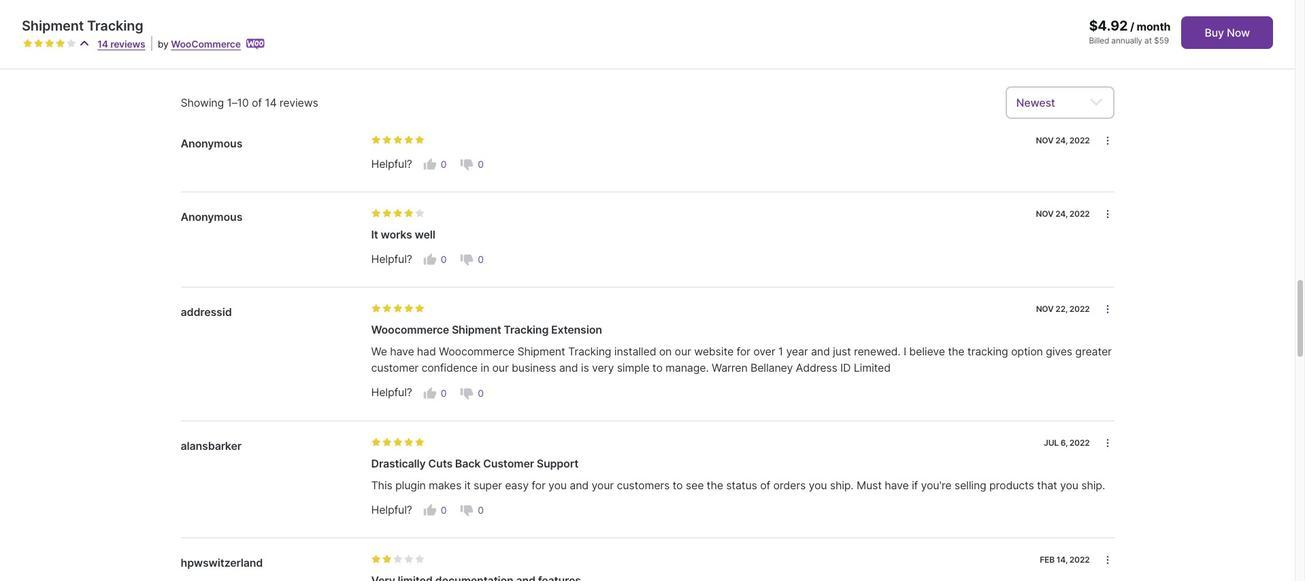 Task type: describe. For each thing, give the bounding box(es) containing it.
well
[[415, 228, 435, 242]]

rate product 3 stars image for the bottommost rate product 2 stars image
[[393, 209, 402, 219]]

business
[[512, 362, 556, 375]]

hpwswitzerland
[[181, 556, 263, 570]]

bellaney
[[750, 362, 793, 375]]

24, for 2nd rate product 4 stars image from the top of the page
[[1055, 209, 1068, 219]]

month
[[1137, 20, 1171, 33]]

shipment inside we have had woocommerce shipment tracking installed on our website for over 1 year and just renewed. i believe the tracking option gives greater customer confidence in our business and is very simple to manage.  warren bellaney address id limited
[[517, 345, 565, 359]]

1 vertical spatial and
[[559, 362, 578, 375]]

22,
[[1056, 304, 1068, 315]]

3 rate product 3 stars image from the top
[[393, 555, 402, 565]]

2022 for woocommerce shipment tracking extension
[[1069, 304, 1090, 315]]

1 horizontal spatial of
[[760, 479, 770, 492]]

2 nov from the top
[[1036, 209, 1054, 219]]

that
[[1037, 479, 1057, 492]]

addressid
[[181, 306, 232, 319]]

we have had woocommerce shipment tracking installed on our website for over 1 year and just renewed. i believe the tracking option gives greater customer confidence in our business and is very simple to manage.  warren bellaney address id limited
[[371, 345, 1112, 375]]

2 you from the left
[[809, 479, 827, 492]]

buy now link
[[1181, 16, 1273, 49]]

3 rate product 2 stars image from the top
[[382, 555, 392, 565]]

selling
[[954, 479, 986, 492]]

helpful? for anonymous
[[371, 253, 412, 266]]

alansbarker
[[181, 439, 241, 453]]

0 horizontal spatial shipment
[[22, 18, 84, 34]]

vote down image for shipment
[[460, 387, 474, 400]]

vote up image for alansbarker
[[423, 504, 437, 518]]

works
[[381, 228, 412, 242]]

customer
[[371, 362, 419, 375]]

extension
[[551, 323, 602, 337]]

rate product 1 star image for drastically cuts back customer support
[[371, 438, 381, 447]]

address
[[796, 362, 837, 375]]

feb
[[1040, 555, 1055, 565]]

2022 for helpful?
[[1069, 135, 1090, 146]]

i
[[904, 345, 906, 359]]

rate product 3 stars image for drastically
[[393, 438, 402, 447]]

simple
[[617, 362, 649, 375]]

cuts
[[428, 457, 452, 471]]

annually
[[1111, 35, 1142, 46]]

rate product 2 stars image for woocommerce shipment tracking extension
[[382, 304, 392, 314]]

customer
[[483, 457, 534, 471]]

1 vertical spatial rate product 2 stars image
[[382, 135, 392, 145]]

rate product 5 stars image for rate product 4 stars image related to drastically cuts back customer support
[[415, 438, 424, 447]]

had
[[417, 345, 436, 359]]

open options menu image for rate product 1 star image for the bottommost rate product 2 stars image
[[1102, 209, 1113, 220]]

4 open options menu image from the top
[[1102, 555, 1113, 566]]

woocommerce shipment tracking extension
[[371, 323, 602, 337]]

2 vertical spatial and
[[570, 479, 589, 492]]

showing
[[181, 96, 224, 110]]

1 star, 0% of reviews element
[[255, 33, 276, 48]]

1 vertical spatial our
[[492, 362, 509, 375]]

if
[[912, 479, 918, 492]]

1 ship. from the left
[[830, 479, 854, 492]]

rate product 1 star image for rate product 2 stars image to the top
[[23, 39, 33, 48]]

rate product 4 stars image for woocommerce shipment tracking extension
[[404, 304, 413, 314]]

back
[[455, 457, 480, 471]]

it
[[371, 228, 378, 242]]

1 horizontal spatial shipment
[[452, 323, 501, 337]]

1 you from the left
[[548, 479, 567, 492]]

5 rate product 4 stars image from the top
[[404, 555, 413, 565]]

by woocommerce
[[158, 38, 241, 50]]

1 horizontal spatial have
[[885, 479, 909, 492]]

warren
[[712, 362, 748, 375]]

helpful? for addressid
[[371, 386, 412, 400]]

id
[[840, 362, 851, 375]]

rate product 3 stars image for middle rate product 2 stars image
[[393, 135, 402, 145]]

renewed.
[[854, 345, 901, 359]]

shipment tracking
[[22, 18, 143, 34]]

anonymous for rate product 1 star image related to middle rate product 2 stars image
[[181, 137, 242, 150]]

vote up image for anonymous
[[423, 253, 437, 267]]

for inside we have had woocommerce shipment tracking installed on our website for over 1 year and just renewed. i believe the tracking option gives greater customer confidence in our business and is very simple to manage.  warren bellaney address id limited
[[736, 345, 750, 359]]

nov for woocommerce shipment tracking extension
[[1036, 304, 1054, 315]]

nov 22, 2022
[[1036, 304, 1090, 315]]

newest
[[1016, 96, 1055, 110]]

2 horizontal spatial reviews
[[280, 96, 318, 110]]

just
[[833, 345, 851, 359]]

1–10
[[227, 96, 249, 110]]

rate product 5 stars image for helpful? rate product 4 stars image
[[415, 135, 424, 145]]

6,
[[1061, 438, 1068, 448]]

nov 24, 2022 for 2nd rate product 4 stars image from the top of the page
[[1036, 209, 1090, 219]]

we
[[371, 345, 387, 359]]

showing 1–10 of 14 reviews
[[181, 96, 318, 110]]

your
[[592, 479, 614, 492]]

manage.
[[665, 362, 709, 375]]

$4.92
[[1089, 18, 1128, 34]]

helpful? for alansbarker
[[371, 503, 412, 517]]

limited
[[854, 362, 891, 375]]

now
[[1227, 26, 1250, 39]]

0 vertical spatial woocommerce
[[371, 323, 449, 337]]

rate product 5 stars image for 2nd rate product 4 stars image from the top of the page
[[415, 209, 424, 219]]

installed
[[614, 345, 656, 359]]

2 vertical spatial rate product 2 stars image
[[382, 209, 392, 219]]

is
[[581, 362, 589, 375]]

confidence
[[421, 362, 478, 375]]

0 horizontal spatial 1
[[255, 34, 260, 48]]

1 helpful? from the top
[[371, 157, 412, 171]]

at
[[1144, 35, 1152, 46]]

1 vertical spatial for
[[532, 479, 546, 492]]

gives
[[1046, 345, 1072, 359]]

vote down image
[[460, 158, 474, 172]]

1 horizontal spatial reviews
[[198, 31, 232, 42]]

1 horizontal spatial our
[[675, 345, 691, 359]]

support
[[537, 457, 578, 471]]

tracking inside we have had woocommerce shipment tracking installed on our website for over 1 year and just renewed. i believe the tracking option gives greater customer confidence in our business and is very simple to manage.  warren bellaney address id limited
[[568, 345, 611, 359]]

2
[[255, 19, 261, 33]]

rate product 5 stars image for rate product 4 stars icon
[[67, 39, 76, 48]]

super
[[474, 479, 502, 492]]

greater
[[1075, 345, 1112, 359]]

this plugin makes it super easy for you and your customers to see the status of orders you ship. must have if you're selling products that you ship.
[[371, 479, 1105, 492]]

rate product 5 stars image for fifth rate product 4 stars image from the top of the page
[[415, 555, 424, 565]]

14 reviews link
[[97, 38, 145, 50]]



Task type: locate. For each thing, give the bounding box(es) containing it.
to left see
[[673, 479, 683, 492]]

2 vertical spatial nov
[[1036, 304, 1054, 315]]

2 rate product 4 stars image from the top
[[404, 209, 413, 219]]

drastically
[[371, 457, 426, 471]]

plugin
[[395, 479, 426, 492]]

it works well
[[371, 228, 435, 242]]

0 vertical spatial 1
[[255, 34, 260, 48]]

believe
[[909, 345, 945, 359]]

2 rate product 3 stars image from the top
[[393, 438, 402, 447]]

2 vertical spatial rate product 2 stars image
[[382, 555, 392, 565]]

1 vertical spatial vote up image
[[423, 387, 437, 400]]

0 horizontal spatial ship.
[[830, 479, 854, 492]]

shipment up business
[[517, 345, 565, 359]]

0 horizontal spatial to
[[652, 362, 663, 375]]

4 2022 from the top
[[1069, 438, 1090, 448]]

ship.
[[830, 479, 854, 492], [1081, 479, 1105, 492]]

ship. left must
[[830, 479, 854, 492]]

buy now
[[1205, 26, 1250, 39]]

1 vertical spatial the
[[707, 479, 723, 492]]

very
[[592, 362, 614, 375]]

vote down image
[[460, 253, 474, 267], [460, 387, 474, 400], [460, 504, 474, 518]]

you right "that"
[[1060, 479, 1078, 492]]

0 horizontal spatial reviews
[[110, 38, 145, 50]]

1 vertical spatial woocommerce
[[439, 345, 514, 359]]

vote up image down 'confidence'
[[423, 387, 437, 400]]

2 vote down image from the top
[[460, 387, 474, 400]]

anonymous
[[181, 137, 242, 150], [181, 210, 242, 224]]

1 left the year
[[778, 345, 783, 359]]

rate product 4 stars image
[[404, 135, 413, 145], [404, 209, 413, 219], [404, 304, 413, 314], [404, 438, 413, 447], [404, 555, 413, 565]]

0 vertical spatial rate product 3 stars image
[[45, 39, 54, 48]]

rate product 4 stars image for drastically cuts back customer support
[[404, 438, 413, 447]]

on
[[659, 345, 672, 359]]

the inside we have had woocommerce shipment tracking installed on our website for over 1 year and just renewed. i believe the tracking option gives greater customer confidence in our business and is very simple to manage.  warren bellaney address id limited
[[948, 345, 964, 359]]

2 vertical spatial tracking
[[568, 345, 611, 359]]

0 horizontal spatial our
[[492, 362, 509, 375]]

3 rate product 4 stars image from the top
[[404, 304, 413, 314]]

0 vertical spatial of
[[252, 96, 262, 110]]

$4.92 / month billed annually at $59
[[1089, 18, 1171, 46]]

by
[[158, 38, 168, 50]]

1 vertical spatial to
[[673, 479, 683, 492]]

to
[[652, 362, 663, 375], [673, 479, 683, 492]]

0 vertical spatial 24,
[[1055, 135, 1068, 146]]

reviews left developed by woocommerce image at left
[[198, 31, 232, 42]]

3 vote down image from the top
[[460, 504, 474, 518]]

0 horizontal spatial 14
[[97, 38, 108, 50]]

rate product 3 stars image
[[45, 39, 54, 48], [393, 135, 402, 145], [393, 209, 402, 219]]

rate product 5 stars image
[[67, 39, 76, 48], [415, 135, 424, 145], [415, 209, 424, 219], [415, 304, 424, 314], [415, 438, 424, 447], [415, 555, 424, 565]]

0 vertical spatial nov 24, 2022
[[1036, 135, 1090, 146]]

1 2022 from the top
[[1069, 135, 1090, 146]]

2 vertical spatial vote down image
[[460, 504, 474, 518]]

open options menu image for woocommerce shipment tracking extension rate product 1 star icon
[[1102, 304, 1113, 315]]

1 horizontal spatial tracking
[[504, 323, 549, 337]]

and up address
[[811, 345, 830, 359]]

1 horizontal spatial 14
[[185, 31, 195, 42]]

14 reviews
[[185, 31, 232, 42], [97, 38, 145, 50]]

tracking up business
[[504, 323, 549, 337]]

orders
[[773, 479, 806, 492]]

3 2022 from the top
[[1069, 304, 1090, 315]]

5 2022 from the top
[[1069, 555, 1090, 565]]

1 nov from the top
[[1036, 135, 1054, 146]]

0 horizontal spatial tracking
[[87, 18, 143, 34]]

nov 24, 2022 for helpful? rate product 4 stars image
[[1036, 135, 1090, 146]]

tracking
[[87, 18, 143, 34], [504, 323, 549, 337], [568, 345, 611, 359]]

2 nov 24, 2022 from the top
[[1036, 209, 1090, 219]]

0 vertical spatial vote down image
[[460, 253, 474, 267]]

vote up image left vote down icon
[[423, 158, 437, 172]]

3 nov from the top
[[1036, 304, 1054, 315]]

1 vertical spatial anonymous
[[181, 210, 242, 224]]

14,
[[1056, 555, 1068, 565]]

1 horizontal spatial you
[[809, 479, 827, 492]]

2 horizontal spatial tracking
[[568, 345, 611, 359]]

have inside we have had woocommerce shipment tracking installed on our website for over 1 year and just renewed. i believe the tracking option gives greater customer confidence in our business and is very simple to manage.  warren bellaney address id limited
[[390, 345, 414, 359]]

rate product 1 star image
[[371, 304, 381, 314], [371, 438, 381, 447]]

0 vertical spatial vote up image
[[423, 158, 437, 172]]

1 horizontal spatial 14 reviews
[[185, 31, 232, 42]]

/
[[1130, 20, 1134, 33]]

you right orders
[[809, 479, 827, 492]]

Newest field
[[1005, 86, 1114, 119]]

14 right by
[[185, 31, 195, 42]]

for right easy
[[532, 479, 546, 492]]

1 rate product 1 star image from the top
[[371, 304, 381, 314]]

rate product 3 stars image
[[393, 304, 402, 314], [393, 438, 402, 447], [393, 555, 402, 565]]

0 horizontal spatial 14 reviews
[[97, 38, 145, 50]]

2 2022 from the top
[[1069, 209, 1090, 219]]

0
[[441, 159, 447, 170], [478, 159, 484, 170], [441, 254, 447, 266], [478, 254, 484, 266], [441, 388, 447, 399], [478, 388, 484, 399], [441, 505, 447, 516], [478, 505, 484, 516]]

developed by woocommerce image
[[246, 39, 265, 50]]

and left is
[[559, 362, 578, 375]]

2 vertical spatial shipment
[[517, 345, 565, 359]]

rate product 4 stars image
[[56, 39, 65, 48]]

0 vertical spatial nov
[[1036, 135, 1054, 146]]

in
[[481, 362, 489, 375]]

0 horizontal spatial the
[[707, 479, 723, 492]]

1 vote down image from the top
[[460, 253, 474, 267]]

0 vertical spatial vote up image
[[423, 253, 437, 267]]

our right in in the bottom left of the page
[[492, 362, 509, 375]]

2 vertical spatial rate product 3 stars image
[[393, 209, 402, 219]]

0 vertical spatial shipment
[[22, 18, 84, 34]]

rate product 1 star image
[[23, 39, 33, 48], [371, 135, 381, 145], [371, 209, 381, 219], [371, 555, 381, 565]]

2 rate product 2 stars image from the top
[[382, 438, 392, 447]]

2 vote up image from the top
[[423, 387, 437, 400]]

option
[[1011, 345, 1043, 359]]

0 vertical spatial the
[[948, 345, 964, 359]]

must
[[857, 479, 882, 492]]

0 horizontal spatial you
[[548, 479, 567, 492]]

and
[[811, 345, 830, 359], [559, 362, 578, 375], [570, 479, 589, 492]]

vote up image down well
[[423, 253, 437, 267]]

open options menu image
[[1102, 438, 1113, 449]]

of
[[252, 96, 262, 110], [760, 479, 770, 492]]

1 vertical spatial rate product 3 stars image
[[393, 135, 402, 145]]

for
[[736, 345, 750, 359], [532, 479, 546, 492]]

you
[[548, 479, 567, 492], [809, 479, 827, 492], [1060, 479, 1078, 492]]

open options menu image for rate product 1 star image related to middle rate product 2 stars image
[[1102, 135, 1113, 146]]

3 open options menu image from the top
[[1102, 304, 1113, 315]]

customers
[[617, 479, 670, 492]]

1 vertical spatial nov
[[1036, 209, 1054, 219]]

our
[[675, 345, 691, 359], [492, 362, 509, 375]]

0 horizontal spatial for
[[532, 479, 546, 492]]

makes
[[429, 479, 461, 492]]

woocommerce
[[171, 38, 241, 50]]

1 vertical spatial vote down image
[[460, 387, 474, 400]]

1 vertical spatial rate product 3 stars image
[[393, 438, 402, 447]]

2022
[[1069, 135, 1090, 146], [1069, 209, 1090, 219], [1069, 304, 1090, 315], [1069, 438, 1090, 448], [1069, 555, 1090, 565]]

2 ship. from the left
[[1081, 479, 1105, 492]]

the right believe at the bottom
[[948, 345, 964, 359]]

2 anonymous from the top
[[181, 210, 242, 224]]

have left if
[[885, 479, 909, 492]]

rate product 1 star image up drastically
[[371, 438, 381, 447]]

rate product 3 stars image for rate product 2 stars image to the top
[[45, 39, 54, 48]]

jul 6, 2022
[[1044, 438, 1090, 448]]

of right status
[[760, 479, 770, 492]]

vote up image
[[423, 158, 437, 172], [423, 387, 437, 400]]

of right '1–10' at the top left
[[252, 96, 262, 110]]

year
[[786, 345, 808, 359]]

4 rate product 4 stars image from the top
[[404, 438, 413, 447]]

jul
[[1044, 438, 1059, 448]]

24, for helpful? rate product 4 stars image
[[1055, 135, 1068, 146]]

woocommerce inside we have had woocommerce shipment tracking installed on our website for over 1 year and just renewed. i believe the tracking option gives greater customer confidence in our business and is very simple to manage.  warren bellaney address id limited
[[439, 345, 514, 359]]

rate product 2 stars image
[[382, 304, 392, 314], [382, 438, 392, 447], [382, 555, 392, 565]]

1 24, from the top
[[1055, 135, 1068, 146]]

1 vertical spatial rate product 2 stars image
[[382, 438, 392, 447]]

open options menu image
[[1102, 135, 1113, 146], [1102, 209, 1113, 220], [1102, 304, 1113, 315], [1102, 555, 1113, 566]]

2 stars, 21% of reviews element
[[255, 18, 278, 33]]

buy
[[1205, 26, 1224, 39]]

to down on
[[652, 362, 663, 375]]

1 rate product 2 stars image from the top
[[382, 304, 392, 314]]

vote down image for cuts
[[460, 504, 474, 518]]

tracking up is
[[568, 345, 611, 359]]

14 reviews right by
[[185, 31, 232, 42]]

1 rate product 3 stars image from the top
[[393, 304, 402, 314]]

vote up image down makes
[[423, 504, 437, 518]]

2 horizontal spatial shipment
[[517, 345, 565, 359]]

1 vertical spatial have
[[885, 479, 909, 492]]

shipment up in in the bottom left of the page
[[452, 323, 501, 337]]

and left your
[[570, 479, 589, 492]]

rate product 1 star image up we
[[371, 304, 381, 314]]

3 you from the left
[[1060, 479, 1078, 492]]

1 vertical spatial 24,
[[1055, 209, 1068, 219]]

1 vote up image from the top
[[423, 253, 437, 267]]

vote up image
[[423, 253, 437, 267], [423, 504, 437, 518]]

reviews right '1–10' at the top left
[[280, 96, 318, 110]]

it
[[464, 479, 471, 492]]

products
[[989, 479, 1034, 492]]

1 horizontal spatial to
[[673, 479, 683, 492]]

0 vertical spatial anonymous
[[181, 137, 242, 150]]

angle down image
[[1089, 95, 1103, 111]]

nov for helpful?
[[1036, 135, 1054, 146]]

rate product 3 stars image for woocommerce
[[393, 304, 402, 314]]

nov
[[1036, 135, 1054, 146], [1036, 209, 1054, 219], [1036, 304, 1054, 315]]

1 horizontal spatial 1
[[778, 345, 783, 359]]

2 vertical spatial rate product 3 stars image
[[393, 555, 402, 565]]

reviews left by
[[110, 38, 145, 50]]

1 vote up image from the top
[[423, 158, 437, 172]]

nov 24, 2022
[[1036, 135, 1090, 146], [1036, 209, 1090, 219]]

rate product 1 star image for woocommerce shipment tracking extension
[[371, 304, 381, 314]]

1 vertical spatial of
[[760, 479, 770, 492]]

woocommerce link
[[171, 38, 241, 50]]

billed
[[1089, 35, 1109, 46]]

14 right '1–10' at the top left
[[265, 96, 277, 110]]

2022 for drastically cuts back customer support
[[1069, 438, 1090, 448]]

ship. down open options menu image
[[1081, 479, 1105, 492]]

0 vertical spatial for
[[736, 345, 750, 359]]

1 down "2" on the left top of the page
[[255, 34, 260, 48]]

rate product 1 star image for the bottommost rate product 2 stars image
[[371, 209, 381, 219]]

woocommerce up in in the bottom left of the page
[[439, 345, 514, 359]]

0 vertical spatial to
[[652, 362, 663, 375]]

0 vertical spatial have
[[390, 345, 414, 359]]

helpful?
[[371, 157, 412, 171], [371, 253, 412, 266], [371, 386, 412, 400], [371, 503, 412, 517]]

tracking
[[967, 345, 1008, 359]]

easy
[[505, 479, 529, 492]]

4 helpful? from the top
[[371, 503, 412, 517]]

1 rate product 4 stars image from the top
[[404, 135, 413, 145]]

1 horizontal spatial ship.
[[1081, 479, 1105, 492]]

0 vertical spatial and
[[811, 345, 830, 359]]

for left the over
[[736, 345, 750, 359]]

1 nov 24, 2022 from the top
[[1036, 135, 1090, 146]]

rate product 5 stars image for rate product 4 stars image corresponding to woocommerce shipment tracking extension
[[415, 304, 424, 314]]

2 vote up image from the top
[[423, 504, 437, 518]]

24,
[[1055, 135, 1068, 146], [1055, 209, 1068, 219]]

0 vertical spatial our
[[675, 345, 691, 359]]

woocommerce
[[371, 323, 449, 337], [439, 345, 514, 359]]

2 open options menu image from the top
[[1102, 209, 1113, 220]]

rate product 4 stars image for helpful?
[[404, 135, 413, 145]]

3 helpful? from the top
[[371, 386, 412, 400]]

have up the customer in the left bottom of the page
[[390, 345, 414, 359]]

2 helpful? from the top
[[371, 253, 412, 266]]

you down support at bottom left
[[548, 479, 567, 492]]

1 vertical spatial nov 24, 2022
[[1036, 209, 1090, 219]]

1 open options menu image from the top
[[1102, 135, 1113, 146]]

over
[[753, 345, 775, 359]]

drastically cuts back customer support
[[371, 457, 578, 471]]

0 horizontal spatial have
[[390, 345, 414, 359]]

14 down shipment tracking
[[97, 38, 108, 50]]

1 anonymous from the top
[[181, 137, 242, 150]]

1 inside we have had woocommerce shipment tracking installed on our website for over 1 year and just renewed. i believe the tracking option gives greater customer confidence in our business and is very simple to manage.  warren bellaney address id limited
[[778, 345, 783, 359]]

have
[[390, 345, 414, 359], [885, 479, 909, 492]]

0 vertical spatial rate product 1 star image
[[371, 304, 381, 314]]

1 vertical spatial rate product 1 star image
[[371, 438, 381, 447]]

14
[[185, 31, 195, 42], [97, 38, 108, 50], [265, 96, 277, 110]]

shipment up rate product 4 stars icon
[[22, 18, 84, 34]]

website
[[694, 345, 734, 359]]

0 vertical spatial rate product 2 stars image
[[34, 39, 44, 48]]

see
[[686, 479, 704, 492]]

1 horizontal spatial for
[[736, 345, 750, 359]]

0 vertical spatial rate product 2 stars image
[[382, 304, 392, 314]]

2 rate product 1 star image from the top
[[371, 438, 381, 447]]

feb 14, 2022
[[1040, 555, 1090, 565]]

the right see
[[707, 479, 723, 492]]

0 vertical spatial tracking
[[87, 18, 143, 34]]

woocommerce up had
[[371, 323, 449, 337]]

14 reviews left by
[[97, 38, 145, 50]]

rate product 2 stars image for drastically cuts back customer support
[[382, 438, 392, 447]]

0 vertical spatial rate product 3 stars image
[[393, 304, 402, 314]]

shipment
[[22, 18, 84, 34], [452, 323, 501, 337], [517, 345, 565, 359]]

to inside we have had woocommerce shipment tracking installed on our website for over 1 year and just renewed. i believe the tracking option gives greater customer confidence in our business and is very simple to manage.  warren bellaney address id limited
[[652, 362, 663, 375]]

the
[[948, 345, 964, 359], [707, 479, 723, 492]]

2 horizontal spatial you
[[1060, 479, 1078, 492]]

0 horizontal spatial of
[[252, 96, 262, 110]]

1 vertical spatial vote up image
[[423, 504, 437, 518]]

1 vertical spatial 1
[[778, 345, 783, 359]]

rate product 2 stars image
[[34, 39, 44, 48], [382, 135, 392, 145], [382, 209, 392, 219]]

1 horizontal spatial the
[[948, 345, 964, 359]]

rate product 1 star image for middle rate product 2 stars image
[[371, 135, 381, 145]]

$59
[[1154, 35, 1169, 46]]

1 vertical spatial shipment
[[452, 323, 501, 337]]

2 horizontal spatial 14
[[265, 96, 277, 110]]

you're
[[921, 479, 951, 492]]

2 24, from the top
[[1055, 209, 1068, 219]]

our up the manage.
[[675, 345, 691, 359]]

status
[[726, 479, 757, 492]]

this
[[371, 479, 392, 492]]

tracking up 14 reviews link
[[87, 18, 143, 34]]

1 vertical spatial tracking
[[504, 323, 549, 337]]

anonymous for rate product 1 star image for the bottommost rate product 2 stars image
[[181, 210, 242, 224]]



Task type: vqa. For each thing, say whether or not it's contained in the screenshot.
'ID'
yes



